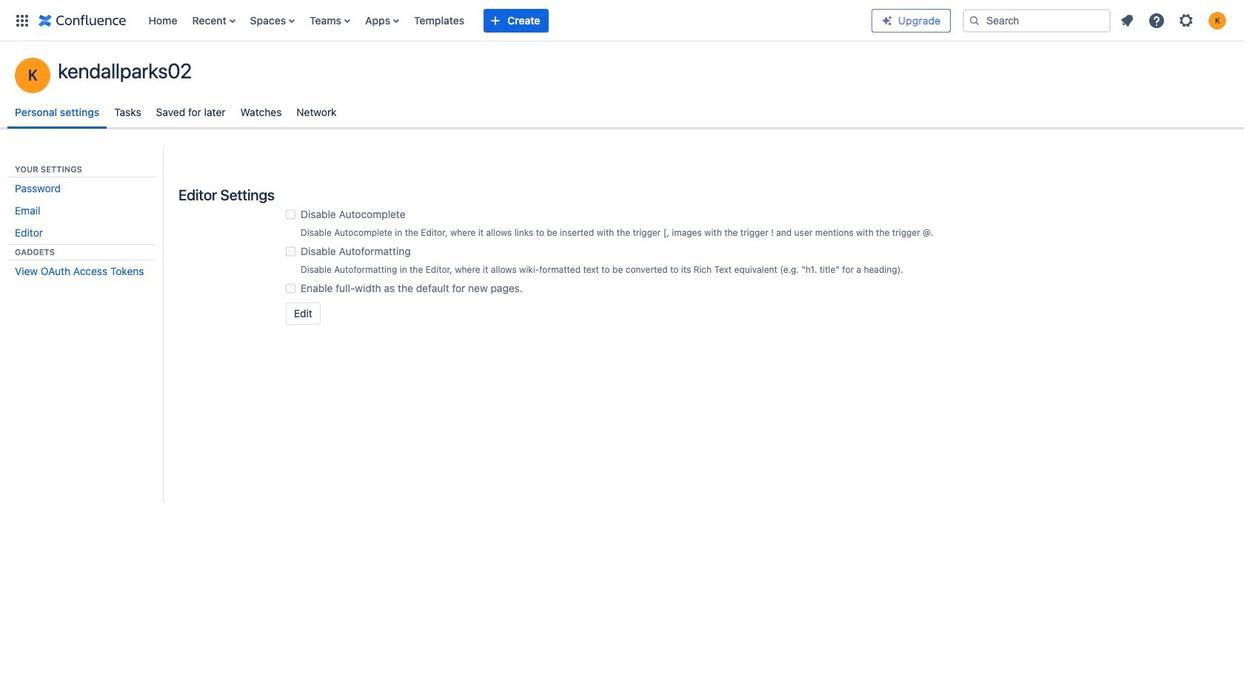 Task type: describe. For each thing, give the bounding box(es) containing it.
list for the appswitcher icon
[[141, 0, 872, 41]]

list for premium image
[[1114, 7, 1235, 34]]

notification icon image
[[1118, 11, 1136, 29]]

global element
[[9, 0, 872, 41]]



Task type: locate. For each thing, give the bounding box(es) containing it.
0 horizontal spatial list
[[141, 0, 872, 41]]

banner
[[0, 0, 1244, 41]]

None submit
[[286, 303, 321, 325]]

settings icon image
[[1178, 11, 1195, 29]]

confluence image
[[39, 11, 126, 29], [39, 11, 126, 29]]

help icon image
[[1148, 11, 1166, 29]]

search image
[[969, 14, 981, 26]]

None checkbox
[[286, 207, 295, 222], [286, 281, 295, 296], [286, 207, 295, 222], [286, 281, 295, 296]]

list
[[141, 0, 872, 41], [1114, 7, 1235, 34]]

premium image
[[881, 14, 893, 26]]

None search field
[[963, 9, 1111, 32]]

your profile and preferences image
[[1209, 11, 1226, 29]]

user icon: kendallparks02 image
[[15, 58, 50, 93]]

Search field
[[963, 9, 1111, 32]]

1 horizontal spatial list
[[1114, 7, 1235, 34]]

None checkbox
[[286, 244, 295, 259]]

appswitcher icon image
[[13, 11, 31, 29]]



Task type: vqa. For each thing, say whether or not it's contained in the screenshot.
the left List
yes



